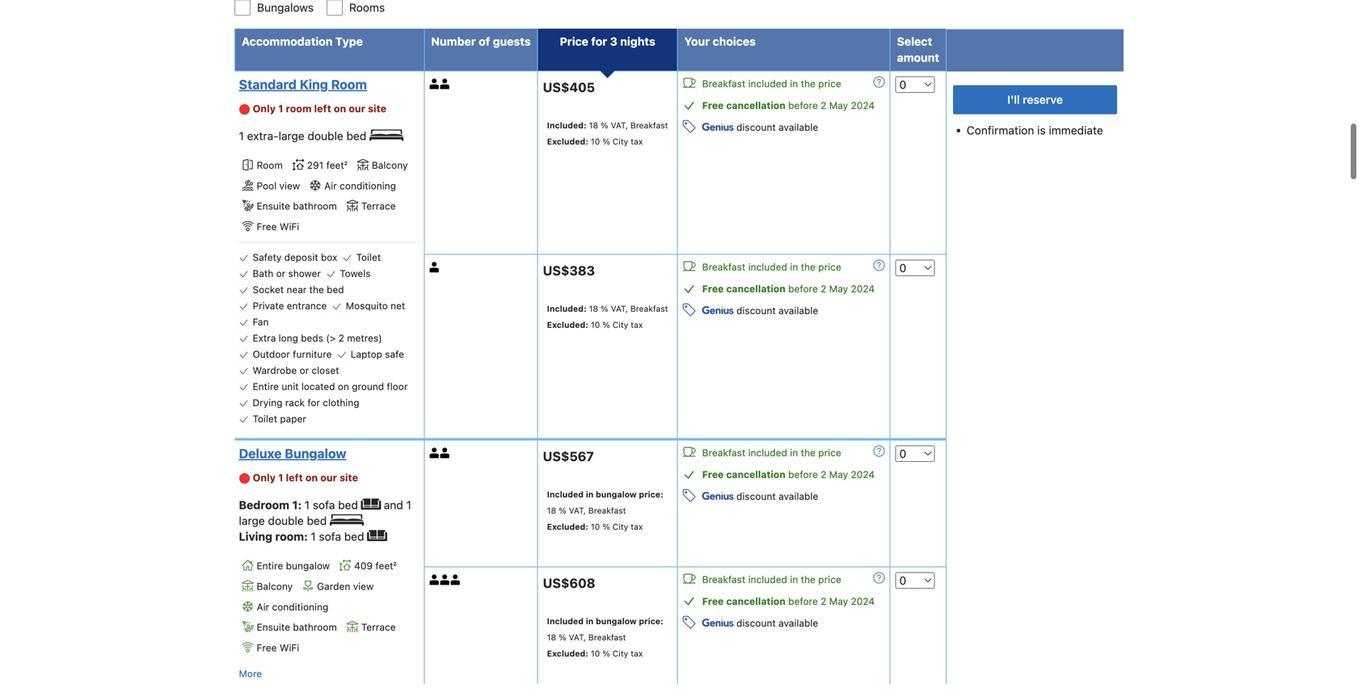 Task type: locate. For each thing, give the bounding box(es) containing it.
or right bath
[[276, 268, 286, 279]]

4 tax from the top
[[631, 649, 643, 659]]

2024
[[851, 100, 875, 111], [851, 283, 875, 295], [851, 469, 875, 481], [851, 596, 875, 608]]

long
[[279, 333, 298, 344]]

toilet up towels
[[356, 252, 381, 263]]

1 included in bungalow price: 18 % vat, breakfast excluded: 10 % city tax from the top
[[547, 490, 664, 532]]

for left 3
[[591, 35, 607, 48]]

for
[[591, 35, 607, 48], [308, 397, 320, 409]]

large inside the 1 large double bed
[[239, 515, 265, 528]]

free wifi up more link
[[257, 643, 299, 654]]

0 vertical spatial ensuite bathroom
[[257, 201, 337, 212]]

0 vertical spatial feet²
[[326, 160, 348, 171]]

only 1 room left on our site
[[253, 103, 387, 114]]

1 vertical spatial price:
[[639, 617, 664, 627]]

1 large double bed
[[239, 499, 412, 528]]

1 vertical spatial balcony
[[257, 581, 293, 593]]

net
[[391, 300, 405, 312]]

18 down the us$608
[[547, 633, 556, 643]]

site
[[368, 103, 387, 114], [340, 472, 358, 484]]

or down the furniture
[[300, 365, 309, 376]]

large up living
[[239, 515, 265, 528]]

2 ensuite from the top
[[257, 622, 290, 634]]

double inside the 1 large double bed
[[268, 515, 304, 528]]

0 vertical spatial occupancy image
[[430, 262, 440, 273]]

0 horizontal spatial feet²
[[326, 160, 348, 171]]

1 bathroom from the top
[[293, 201, 337, 212]]

0 horizontal spatial left
[[286, 472, 303, 484]]

included: down us$383
[[547, 304, 587, 314]]

1 vertical spatial entire
[[257, 561, 283, 572]]

0 vertical spatial conditioning
[[340, 180, 396, 191]]

1 horizontal spatial or
[[300, 365, 309, 376]]

0 horizontal spatial large
[[239, 515, 265, 528]]

discount available
[[734, 122, 819, 133], [734, 305, 819, 317], [734, 491, 819, 503], [734, 618, 819, 629]]

2 included from the top
[[547, 617, 584, 627]]

feet² for king
[[326, 160, 348, 171]]

2
[[821, 100, 827, 111], [821, 283, 827, 295], [339, 333, 344, 344], [821, 469, 827, 481], [821, 596, 827, 608]]

0 vertical spatial on
[[334, 103, 346, 114]]

0 horizontal spatial view
[[279, 180, 300, 191]]

ensuite for standard
[[257, 201, 290, 212]]

2 included: 18 % vat, breakfast excluded: 10 % city tax from the top
[[547, 304, 668, 330]]

3
[[610, 35, 618, 48]]

laptop safe
[[351, 349, 404, 360]]

wifi for standard
[[280, 221, 299, 232]]

free wifi up the safety
[[257, 221, 299, 232]]

deluxe
[[239, 446, 282, 462]]

mosquito net
[[346, 300, 405, 312]]

3 free cancellation before 2 may 2024 from the top
[[702, 469, 875, 481]]

air conditioning down 'entire bungalow'
[[257, 602, 329, 613]]

air down 291 feet²
[[324, 180, 337, 191]]

0 horizontal spatial or
[[276, 268, 286, 279]]

2 excluded: from the top
[[547, 320, 589, 330]]

breakfast included in the price
[[702, 78, 842, 89], [702, 262, 842, 273], [702, 448, 842, 459], [702, 574, 842, 586]]

3 city from the top
[[613, 523, 629, 532]]

balcony
[[372, 160, 408, 171], [257, 581, 293, 593]]

more details on meals and payment options image
[[874, 76, 885, 88], [874, 260, 885, 271], [874, 446, 885, 457], [874, 573, 885, 584]]

1 city from the top
[[613, 137, 629, 146]]

conditioning down 291 feet²
[[340, 180, 396, 191]]

air
[[324, 180, 337, 191], [257, 602, 269, 613]]

terrace up towels
[[361, 201, 396, 212]]

1 horizontal spatial view
[[353, 581, 374, 593]]

4 2024 from the top
[[851, 596, 875, 608]]

more link
[[239, 666, 262, 683]]

free
[[702, 100, 724, 111], [257, 221, 277, 232], [702, 283, 724, 295], [702, 469, 724, 481], [702, 596, 724, 608], [257, 643, 277, 654]]

1 breakfast included in the price from the top
[[702, 78, 842, 89]]

1 vertical spatial our
[[320, 472, 337, 484]]

1 more details on meals and payment options image from the top
[[874, 76, 885, 88]]

1 terrace from the top
[[361, 201, 396, 212]]

bed up room:
[[307, 515, 327, 528]]

for down located on the left
[[308, 397, 320, 409]]

1 included: 18 % vat, breakfast excluded: 10 % city tax from the top
[[547, 121, 668, 146]]

0 horizontal spatial balcony
[[257, 581, 293, 593]]

10 down us$383
[[591, 320, 600, 330]]

only down standard
[[253, 103, 276, 114]]

2 included in bungalow price: 18 % vat, breakfast excluded: 10 % city tax from the top
[[547, 617, 664, 659]]

0 horizontal spatial double
[[268, 515, 304, 528]]

conditioning down garden
[[272, 602, 329, 613]]

18
[[589, 121, 598, 130], [589, 304, 598, 314], [547, 506, 556, 516], [547, 633, 556, 643]]

garden
[[317, 581, 350, 593]]

1 vertical spatial bathroom
[[293, 622, 337, 634]]

3 discount from the top
[[737, 491, 776, 503]]

0 vertical spatial included
[[547, 490, 584, 500]]

wifi for deluxe
[[280, 643, 299, 654]]

on down 'bungalow'
[[306, 472, 318, 484]]

balcony for standard king room
[[372, 160, 408, 171]]

closet
[[312, 365, 339, 376]]

1 vertical spatial included: 18 % vat, breakfast excluded: 10 % city tax
[[547, 304, 668, 330]]

0 vertical spatial sofa
[[313, 499, 335, 512]]

2 tax from the top
[[631, 320, 643, 330]]

1 wifi from the top
[[280, 221, 299, 232]]

cancellation
[[726, 100, 786, 111], [726, 283, 786, 295], [726, 469, 786, 481], [726, 596, 786, 608]]

2 terrace from the top
[[361, 622, 396, 634]]

4 may from the top
[[829, 596, 848, 608]]

feet² right 409
[[376, 561, 397, 572]]

2 included: from the top
[[547, 304, 587, 314]]

1 horizontal spatial double
[[308, 129, 343, 143]]

air conditioning for king
[[324, 180, 396, 191]]

1 sofa bed for bedroom 1:
[[305, 499, 361, 512]]

ensuite bathroom down garden
[[257, 622, 337, 634]]

ensuite up the more
[[257, 622, 290, 634]]

safety deposit box
[[253, 252, 337, 263]]

1 vertical spatial ensuite
[[257, 622, 290, 634]]

tax
[[631, 137, 643, 146], [631, 320, 643, 330], [631, 523, 643, 532], [631, 649, 643, 659]]

left down deluxe bungalow on the bottom
[[286, 472, 303, 484]]

1 vertical spatial double
[[268, 515, 304, 528]]

3 included from the top
[[748, 448, 788, 459]]

view down 409
[[353, 581, 374, 593]]

left
[[314, 103, 331, 114], [286, 472, 303, 484]]

1 sofa bed for living room:
[[311, 531, 367, 544]]

occupancy image
[[430, 79, 440, 89], [440, 79, 451, 89], [430, 448, 440, 459], [430, 575, 440, 586], [440, 575, 451, 586]]

ensuite bathroom down pool view
[[257, 201, 337, 212]]

1 vertical spatial toilet
[[253, 414, 277, 425]]

3 before from the top
[[789, 469, 818, 481]]

0 vertical spatial site
[[368, 103, 387, 114]]

2 ensuite bathroom from the top
[[257, 622, 337, 634]]

wifi
[[280, 221, 299, 232], [280, 643, 299, 654]]

0 vertical spatial for
[[591, 35, 607, 48]]

2 discount from the top
[[737, 305, 776, 317]]

before
[[789, 100, 818, 111], [789, 283, 818, 295], [789, 469, 818, 481], [789, 596, 818, 608]]

1 2024 from the top
[[851, 100, 875, 111]]

air conditioning down 291 feet²
[[324, 180, 396, 191]]

toilet
[[356, 252, 381, 263], [253, 414, 277, 425]]

select
[[897, 35, 932, 48]]

0 horizontal spatial conditioning
[[272, 602, 329, 613]]

furniture
[[293, 349, 332, 360]]

0 vertical spatial ensuite
[[257, 201, 290, 212]]

the
[[801, 78, 816, 89], [801, 262, 816, 273], [309, 284, 324, 296], [801, 448, 816, 459], [801, 574, 816, 586]]

1 discount available from the top
[[734, 122, 819, 133]]

i'll reserve
[[1008, 93, 1063, 106]]

2 vertical spatial occupancy image
[[451, 575, 461, 586]]

0 vertical spatial double
[[308, 129, 343, 143]]

or
[[276, 268, 286, 279], [300, 365, 309, 376]]

1 horizontal spatial balcony
[[372, 160, 408, 171]]

1 horizontal spatial for
[[591, 35, 607, 48]]

balcony for deluxe bungalow
[[257, 581, 293, 593]]

only for deluxe
[[253, 472, 276, 484]]

large
[[279, 129, 305, 143], [239, 515, 265, 528]]

balcony down 'entire bungalow'
[[257, 581, 293, 593]]

included
[[547, 490, 584, 500], [547, 617, 584, 627]]

wardrobe
[[253, 365, 297, 376]]

2 may from the top
[[829, 283, 848, 295]]

1 vertical spatial or
[[300, 365, 309, 376]]

toilet down drying
[[253, 414, 277, 425]]

0 vertical spatial bungalow
[[596, 490, 637, 500]]

0 vertical spatial terrace
[[361, 201, 396, 212]]

1 included from the top
[[547, 490, 584, 500]]

bed down towels
[[327, 284, 344, 296]]

bungalow
[[596, 490, 637, 500], [286, 561, 330, 572], [596, 617, 637, 627]]

0 vertical spatial wifi
[[280, 221, 299, 232]]

included: down us$405
[[547, 121, 587, 130]]

3 available from the top
[[779, 491, 819, 503]]

0 vertical spatial our
[[349, 103, 365, 114]]

0 vertical spatial balcony
[[372, 160, 408, 171]]

deluxe bungalow link
[[239, 446, 415, 462]]

1 vertical spatial on
[[338, 381, 349, 393]]

room
[[331, 77, 367, 92], [257, 160, 283, 171]]

bungalow for us$608
[[596, 617, 637, 627]]

0 vertical spatial view
[[279, 180, 300, 191]]

18 down us$567
[[547, 506, 556, 516]]

1 sofa bed down "only 1 left on our site"
[[305, 499, 361, 512]]

floor
[[387, 381, 408, 393]]

1 vertical spatial 1 sofa bed
[[311, 531, 367, 544]]

1 vertical spatial included
[[547, 617, 584, 627]]

1 horizontal spatial large
[[279, 129, 305, 143]]

0 horizontal spatial toilet
[[253, 414, 277, 425]]

409 feet²
[[354, 561, 397, 572]]

0 vertical spatial only
[[253, 103, 276, 114]]

conditioning
[[340, 180, 396, 191], [272, 602, 329, 613]]

0 horizontal spatial site
[[340, 472, 358, 484]]

conditioning for bungalow
[[272, 602, 329, 613]]

1 right couch image
[[406, 499, 412, 512]]

2 price: from the top
[[639, 617, 664, 627]]

1 horizontal spatial left
[[314, 103, 331, 114]]

1 vertical spatial free wifi
[[257, 643, 299, 654]]

1 horizontal spatial our
[[349, 103, 365, 114]]

4 more details on meals and payment options image from the top
[[874, 573, 885, 584]]

1 price: from the top
[[639, 490, 664, 500]]

1 free wifi from the top
[[257, 221, 299, 232]]

291
[[307, 160, 324, 171]]

air for king
[[324, 180, 337, 191]]

1 vertical spatial included in bungalow price: 18 % vat, breakfast excluded: 10 % city tax
[[547, 617, 664, 659]]

group
[[222, 0, 1124, 16]]

ensuite
[[257, 201, 290, 212], [257, 622, 290, 634]]

3 tax from the top
[[631, 523, 643, 532]]

room up pool
[[257, 160, 283, 171]]

1 sofa bed down the 1 large double bed at the left bottom of page
[[311, 531, 367, 544]]

extra-
[[247, 129, 279, 143]]

included
[[748, 78, 788, 89], [748, 262, 788, 273], [748, 448, 788, 459], [748, 574, 788, 586]]

1 horizontal spatial feet²
[[376, 561, 397, 572]]

terrace for standard king room
[[361, 201, 396, 212]]

sofa down the 1 large double bed at the left bottom of page
[[319, 531, 341, 544]]

2 vertical spatial on
[[306, 472, 318, 484]]

1 vertical spatial air conditioning
[[257, 602, 329, 613]]

site down deluxe bungalow link
[[340, 472, 358, 484]]

air conditioning for bungalow
[[257, 602, 329, 613]]

mosquito
[[346, 300, 388, 312]]

1 vertical spatial terrace
[[361, 622, 396, 634]]

view right pool
[[279, 180, 300, 191]]

0 vertical spatial included in bungalow price: 18 % vat, breakfast excluded: 10 % city tax
[[547, 490, 664, 532]]

us$567
[[543, 449, 594, 465]]

accommodation
[[242, 35, 333, 48]]

wardrobe or closet
[[253, 365, 339, 376]]

on down standard king room "link"
[[334, 103, 346, 114]]

2 wifi from the top
[[280, 643, 299, 654]]

left right room at the left of the page
[[314, 103, 331, 114]]

sofa down "only 1 left on our site"
[[313, 499, 335, 512]]

occupancy image
[[430, 262, 440, 273], [440, 448, 451, 459], [451, 575, 461, 586]]

1 vertical spatial sofa
[[319, 531, 341, 544]]

metres)
[[347, 333, 382, 344]]

1 discount from the top
[[737, 122, 776, 133]]

free cancellation before 2 may 2024
[[702, 100, 875, 111], [702, 283, 875, 295], [702, 469, 875, 481], [702, 596, 875, 608]]

our down standard king room "link"
[[349, 103, 365, 114]]

site down standard king room "link"
[[368, 103, 387, 114]]

0 vertical spatial or
[[276, 268, 286, 279]]

laptop
[[351, 349, 382, 360]]

deposit
[[284, 252, 318, 263]]

included in bungalow price: 18 % vat, breakfast excluded: 10 % city tax down us$567
[[547, 490, 664, 532]]

and
[[384, 499, 406, 512]]

entire down living room:
[[257, 561, 283, 572]]

excluded: down us$405
[[547, 137, 589, 146]]

2 included from the top
[[748, 262, 788, 273]]

excluded: up the us$608
[[547, 523, 589, 532]]

double
[[308, 129, 343, 143], [268, 515, 304, 528]]

air down 'entire bungalow'
[[257, 602, 269, 613]]

0 horizontal spatial for
[[308, 397, 320, 409]]

included down us$567
[[547, 490, 584, 500]]

double up room:
[[268, 515, 304, 528]]

available
[[779, 122, 819, 133], [779, 305, 819, 317], [779, 491, 819, 503], [779, 618, 819, 629]]

0 vertical spatial entire
[[253, 381, 279, 393]]

bathroom down the 291
[[293, 201, 337, 212]]

guests
[[493, 35, 531, 48]]

entire for entire unit located on ground floor
[[253, 381, 279, 393]]

price for 3 nights
[[560, 35, 656, 48]]

bath
[[253, 268, 274, 279]]

included: 18 % vat, breakfast excluded: 10 % city tax down us$405
[[547, 121, 668, 146]]

1 horizontal spatial toilet
[[356, 252, 381, 263]]

2 available from the top
[[779, 305, 819, 317]]

included in bungalow price: 18 % vat, breakfast excluded: 10 % city tax
[[547, 490, 664, 532], [547, 617, 664, 659]]

bathroom for king
[[293, 201, 337, 212]]

1
[[278, 103, 283, 114], [239, 129, 244, 143], [278, 472, 283, 484], [305, 499, 310, 512], [406, 499, 412, 512], [311, 531, 316, 544]]

1 vertical spatial feet²
[[376, 561, 397, 572]]

included for us$608
[[547, 617, 584, 627]]

1 horizontal spatial air
[[324, 180, 337, 191]]

3 discount available from the top
[[734, 491, 819, 503]]

1 left the extra-
[[239, 129, 244, 143]]

room right 'king'
[[331, 77, 367, 92]]

included:
[[547, 121, 587, 130], [547, 304, 587, 314]]

bed
[[347, 129, 367, 143], [327, 284, 344, 296], [338, 499, 358, 512], [307, 515, 327, 528], [344, 531, 364, 544]]

2 free wifi from the top
[[257, 643, 299, 654]]

1 vertical spatial air
[[257, 602, 269, 613]]

0 vertical spatial air
[[324, 180, 337, 191]]

0 horizontal spatial room
[[257, 160, 283, 171]]

1 vertical spatial only
[[253, 472, 276, 484]]

price
[[819, 78, 842, 89], [819, 262, 842, 273], [819, 448, 842, 459], [819, 574, 842, 586]]

0 vertical spatial included:
[[547, 121, 587, 130]]

our
[[349, 103, 365, 114], [320, 472, 337, 484]]

0 vertical spatial room
[[331, 77, 367, 92]]

only down deluxe
[[253, 472, 276, 484]]

excluded: down the us$608
[[547, 649, 589, 659]]

included: 18 % vat, breakfast excluded: 10 % city tax down us$383
[[547, 304, 668, 330]]

included: 18 % vat, breakfast excluded: 10 % city tax for us$383
[[547, 304, 668, 330]]

excluded: down us$383
[[547, 320, 589, 330]]

1 horizontal spatial conditioning
[[340, 180, 396, 191]]

10
[[591, 137, 600, 146], [591, 320, 600, 330], [591, 523, 600, 532], [591, 649, 600, 659]]

10 down the us$608
[[591, 649, 600, 659]]

ensuite bathroom for king
[[257, 201, 337, 212]]

1 price from the top
[[819, 78, 842, 89]]

0 vertical spatial left
[[314, 103, 331, 114]]

10 up the us$608
[[591, 523, 600, 532]]

on up clothing
[[338, 381, 349, 393]]

us$608
[[543, 576, 595, 591]]

0 horizontal spatial air
[[257, 602, 269, 613]]

0 vertical spatial 1 sofa bed
[[305, 499, 361, 512]]

2 only from the top
[[253, 472, 276, 484]]

confirmation is immediate
[[967, 124, 1103, 137]]

living
[[239, 531, 272, 544]]

0 vertical spatial free wifi
[[257, 221, 299, 232]]

2 10 from the top
[[591, 320, 600, 330]]

1 vertical spatial for
[[308, 397, 320, 409]]

ensuite bathroom
[[257, 201, 337, 212], [257, 622, 337, 634]]

entire up drying
[[253, 381, 279, 393]]

view for bungalow
[[353, 581, 374, 593]]

feet² right the 291
[[326, 160, 348, 171]]

ensuite down pool view
[[257, 201, 290, 212]]

bathroom down garden
[[293, 622, 337, 634]]

large down room at the left of the page
[[279, 129, 305, 143]]

ground
[[352, 381, 384, 393]]

1 horizontal spatial room
[[331, 77, 367, 92]]

1 vertical spatial room
[[257, 160, 283, 171]]

on for ground
[[338, 381, 349, 393]]

2 bathroom from the top
[[293, 622, 337, 634]]

terrace down garden view
[[361, 622, 396, 634]]

0 vertical spatial included: 18 % vat, breakfast excluded: 10 % city tax
[[547, 121, 668, 146]]

0 vertical spatial toilet
[[356, 252, 381, 263]]

0 vertical spatial price:
[[639, 490, 664, 500]]

group containing bungalows
[[222, 0, 1124, 16]]

balcony right 291 feet²
[[372, 160, 408, 171]]

1 vertical spatial view
[[353, 581, 374, 593]]

4 included from the top
[[748, 574, 788, 586]]

1 vertical spatial bungalow
[[286, 561, 330, 572]]

10 down us$405
[[591, 137, 600, 146]]

1 vertical spatial wifi
[[280, 643, 299, 654]]

1 vertical spatial large
[[239, 515, 265, 528]]

1 ensuite bathroom from the top
[[257, 201, 337, 212]]

0 vertical spatial large
[[279, 129, 305, 143]]

included down the us$608
[[547, 617, 584, 627]]

4 cancellation from the top
[[726, 596, 786, 608]]

0 vertical spatial air conditioning
[[324, 180, 396, 191]]

2 2024 from the top
[[851, 283, 875, 295]]

safe
[[385, 349, 404, 360]]

toilet paper
[[253, 414, 306, 425]]

1 ensuite from the top
[[257, 201, 290, 212]]

2 free cancellation before 2 may 2024 from the top
[[702, 283, 875, 295]]

double down only 1 room left on our site
[[308, 129, 343, 143]]

1 available from the top
[[779, 122, 819, 133]]

2 vertical spatial bungalow
[[596, 617, 637, 627]]

0 vertical spatial bathroom
[[293, 201, 337, 212]]

i'll reserve button
[[953, 85, 1118, 114]]

included in bungalow price: 18 % vat, breakfast excluded: 10 % city tax down the us$608
[[547, 617, 664, 659]]

1 horizontal spatial site
[[368, 103, 387, 114]]

1 vertical spatial ensuite bathroom
[[257, 622, 337, 634]]

3 more details on meals and payment options image from the top
[[874, 446, 885, 457]]

bath or shower
[[253, 268, 321, 279]]

our down deluxe bungalow link
[[320, 472, 337, 484]]

1 vertical spatial included:
[[547, 304, 587, 314]]

1 included: from the top
[[547, 121, 587, 130]]

1 only from the top
[[253, 103, 276, 114]]

in
[[790, 78, 798, 89], [790, 262, 798, 273], [790, 448, 798, 459], [586, 490, 594, 500], [790, 574, 798, 586], [586, 617, 594, 627]]

free wifi for deluxe
[[257, 643, 299, 654]]

1 vertical spatial conditioning
[[272, 602, 329, 613]]

bed left couch icon
[[344, 531, 364, 544]]



Task type: describe. For each thing, give the bounding box(es) containing it.
room:
[[275, 531, 308, 544]]

conditioning for king
[[340, 180, 396, 191]]

rack
[[285, 397, 305, 409]]

us$383
[[543, 263, 595, 279]]

1 may from the top
[[829, 100, 848, 111]]

4 discount available from the top
[[734, 618, 819, 629]]

standard
[[239, 77, 297, 92]]

choices
[[713, 35, 756, 48]]

paper
[[280, 414, 306, 425]]

free wifi for standard
[[257, 221, 299, 232]]

2 cancellation from the top
[[726, 283, 786, 295]]

clothing
[[323, 397, 359, 409]]

private
[[253, 300, 284, 312]]

unit
[[282, 381, 299, 393]]

number of guests
[[431, 35, 531, 48]]

included in bungalow price: 18 % vat, breakfast excluded: 10 % city tax for us$608
[[547, 617, 664, 659]]

1 excluded: from the top
[[547, 137, 589, 146]]

box
[[321, 252, 337, 263]]

1 free cancellation before 2 may 2024 from the top
[[702, 100, 875, 111]]

1 down deluxe bungalow on the bottom
[[278, 472, 283, 484]]

included: for us$405
[[547, 121, 587, 130]]

1 extra-large double bed
[[239, 129, 370, 143]]

2 city from the top
[[613, 320, 629, 330]]

bungalow for us$567
[[596, 490, 637, 500]]

ensuite bathroom for bungalow
[[257, 622, 337, 634]]

2 more details on meals and payment options image from the top
[[874, 260, 885, 271]]

toilet for toilet paper
[[253, 414, 277, 425]]

view for king
[[279, 180, 300, 191]]

4 free cancellation before 2 may 2024 from the top
[[702, 596, 875, 608]]

entire unit located on ground floor
[[253, 381, 408, 393]]

3 breakfast included in the price from the top
[[702, 448, 842, 459]]

near
[[287, 284, 307, 296]]

3 excluded: from the top
[[547, 523, 589, 532]]

socket near the bed
[[253, 284, 344, 296]]

rooms
[[349, 1, 385, 14]]

bed inside the 1 large double bed
[[307, 515, 327, 528]]

extra long beds (> 2 metres)
[[253, 333, 382, 344]]

1 included from the top
[[748, 78, 788, 89]]

entire bungalow
[[257, 561, 330, 572]]

0 horizontal spatial our
[[320, 472, 337, 484]]

terrace for deluxe bungalow
[[361, 622, 396, 634]]

price: for us$608
[[639, 617, 664, 627]]

1 left room at the left of the page
[[278, 103, 283, 114]]

1 down "only 1 left on our site"
[[305, 499, 310, 512]]

pool
[[257, 180, 277, 191]]

bathroom for bungalow
[[293, 622, 337, 634]]

accommodation type
[[242, 35, 363, 48]]

on for our
[[306, 472, 318, 484]]

4 10 from the top
[[591, 649, 600, 659]]

1 tax from the top
[[631, 137, 643, 146]]

fan
[[253, 317, 269, 328]]

of
[[479, 35, 490, 48]]

4 breakfast included in the price from the top
[[702, 574, 842, 586]]

couch image
[[367, 531, 387, 542]]

18 down us$405
[[589, 121, 598, 130]]

type
[[335, 35, 363, 48]]

1 before from the top
[[789, 100, 818, 111]]

3 2024 from the top
[[851, 469, 875, 481]]

2 price from the top
[[819, 262, 842, 273]]

outdoor furniture
[[253, 349, 332, 360]]

included: 18 % vat, breakfast excluded: 10 % city tax for us$405
[[547, 121, 668, 146]]

1 vertical spatial left
[[286, 472, 303, 484]]

bungalows
[[257, 1, 314, 14]]

4 discount from the top
[[737, 618, 776, 629]]

standard king room link
[[239, 76, 415, 93]]

4 before from the top
[[789, 596, 818, 608]]

2 discount available from the top
[[734, 305, 819, 317]]

socket
[[253, 284, 284, 296]]

1 inside the 1 large double bed
[[406, 499, 412, 512]]

4 available from the top
[[779, 618, 819, 629]]

bed up 291 feet²
[[347, 129, 367, 143]]

or for wardrobe
[[300, 365, 309, 376]]

entire for entire bungalow
[[257, 561, 283, 572]]

2 breakfast included in the price from the top
[[702, 262, 842, 273]]

1 vertical spatial site
[[340, 472, 358, 484]]

your
[[685, 35, 710, 48]]

outdoor
[[253, 349, 290, 360]]

price
[[560, 35, 589, 48]]

4 city from the top
[[613, 649, 629, 659]]

2 before from the top
[[789, 283, 818, 295]]

4 excluded: from the top
[[547, 649, 589, 659]]

is
[[1038, 124, 1046, 137]]

deluxe bungalow
[[239, 446, 346, 462]]

18 down us$383
[[589, 304, 598, 314]]

pool view
[[257, 180, 300, 191]]

confirmation
[[967, 124, 1035, 137]]

shower
[[288, 268, 321, 279]]

price: for us$567
[[639, 490, 664, 500]]

couch image
[[361, 499, 381, 511]]

towels
[[340, 268, 371, 279]]

air for bungalow
[[257, 602, 269, 613]]

bungalow
[[285, 446, 346, 462]]

or for bath
[[276, 268, 286, 279]]

living room:
[[239, 531, 311, 544]]

feet² for bungalow
[[376, 561, 397, 572]]

us$405
[[543, 80, 595, 95]]

located
[[302, 381, 335, 393]]

entrance
[[287, 300, 327, 312]]

3 price from the top
[[819, 448, 842, 459]]

1 10 from the top
[[591, 137, 600, 146]]

included in bungalow price: 18 % vat, breakfast excluded: 10 % city tax for us$567
[[547, 490, 664, 532]]

included: for us$383
[[547, 304, 587, 314]]

extra
[[253, 333, 276, 344]]

bed left couch image
[[338, 499, 358, 512]]

select amount
[[897, 35, 940, 64]]

sofa for living room:
[[319, 531, 341, 544]]

3 may from the top
[[829, 469, 848, 481]]

only 1 left on our site
[[253, 472, 358, 484]]

number
[[431, 35, 476, 48]]

3 10 from the top
[[591, 523, 600, 532]]

room
[[286, 103, 312, 114]]

only for standard
[[253, 103, 276, 114]]

bedroom 1:
[[239, 499, 305, 512]]

king
[[300, 77, 328, 92]]

1 cancellation from the top
[[726, 100, 786, 111]]

your choices
[[685, 35, 756, 48]]

standard king room
[[239, 77, 367, 92]]

room inside "link"
[[331, 77, 367, 92]]

ensuite for deluxe
[[257, 622, 290, 634]]

amount
[[897, 51, 940, 64]]

garden view
[[317, 581, 374, 593]]

more
[[239, 669, 262, 680]]

409
[[354, 561, 373, 572]]

drying
[[253, 397, 283, 409]]

safety
[[253, 252, 282, 263]]

(>
[[326, 333, 336, 344]]

included for us$567
[[547, 490, 584, 500]]

sofa for bedroom 1:
[[313, 499, 335, 512]]

beds
[[301, 333, 323, 344]]

291 feet²
[[307, 160, 348, 171]]

1 right room:
[[311, 531, 316, 544]]

drying rack for clothing
[[253, 397, 359, 409]]

1 vertical spatial occupancy image
[[440, 448, 451, 459]]

private entrance
[[253, 300, 327, 312]]

nights
[[620, 35, 656, 48]]

3 cancellation from the top
[[726, 469, 786, 481]]

4 price from the top
[[819, 574, 842, 586]]

toilet for toilet
[[356, 252, 381, 263]]



Task type: vqa. For each thing, say whether or not it's contained in the screenshot.
excluded:
yes



